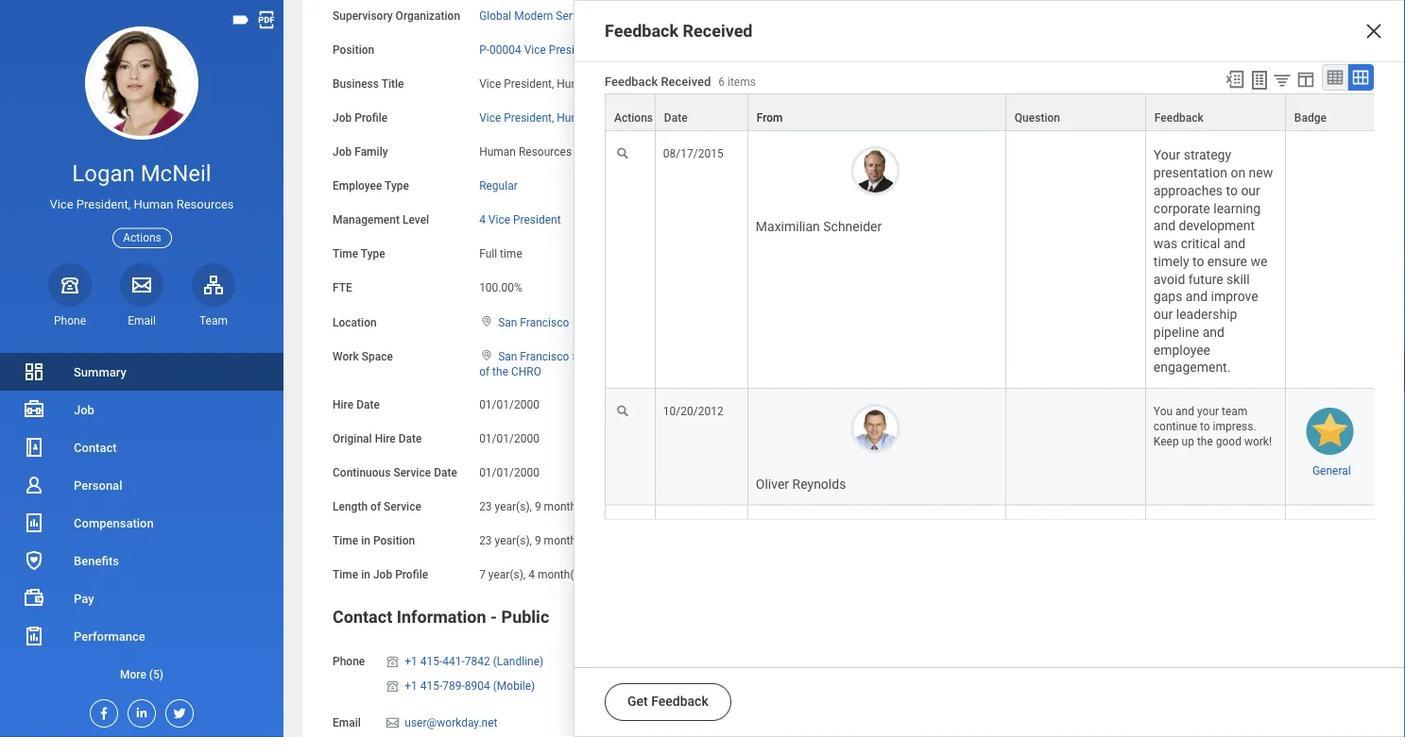 Task type: locate. For each thing, give the bounding box(es) containing it.
2 23 year(s), 9 month(s), 19 day(s) from the top
[[479, 535, 642, 548]]

san for san francisco
[[498, 316, 517, 330]]

1 vertical spatial work!
[[1244, 436, 1272, 449]]

date up original hire date
[[356, 399, 380, 412]]

for
[[984, 350, 999, 365], [1192, 350, 1207, 365]]

presentation down the question
[[1000, 170, 1068, 184]]

employee type
[[333, 180, 409, 193]]

year(s), inside length of service element
[[495, 501, 532, 514]]

0 vertical spatial future
[[1228, 187, 1260, 201]]

1 vertical spatial strategy
[[953, 170, 997, 184]]

job inside list
[[74, 403, 94, 417]]

hire date
[[333, 399, 380, 412]]

1 vertical spatial type
[[361, 248, 385, 261]]

job link
[[0, 391, 283, 429]]

corporate
[[1216, 170, 1269, 184], [1154, 201, 1210, 216]]

(mobile)
[[493, 681, 535, 694]]

9 inside length of service element
[[535, 501, 541, 514]]

0 vertical spatial continue
[[1030, 252, 1077, 266]]

business title element
[[479, 66, 649, 92]]

resources up the feedback received 6 items
[[656, 10, 709, 23]]

0 horizontal spatial actions button
[[113, 228, 172, 248]]

23 year(s), 9 month(s), 19 day(s)
[[479, 501, 642, 514], [479, 535, 642, 548]]

oliver inside "link"
[[925, 236, 957, 250]]

1 francisco from the top
[[520, 316, 569, 330]]

1 for from the left
[[984, 350, 999, 365]]

job for job history
[[884, 517, 913, 537]]

0 horizontal spatial development
[[925, 187, 995, 201]]

0 vertical spatial day(s)
[[611, 501, 642, 514]]

engagement. inside feedback received dialog
[[1154, 360, 1231, 376]]

maximilian
[[925, 154, 985, 168], [756, 219, 820, 235], [925, 285, 985, 299]]

the down location image
[[492, 366, 508, 379]]

strategy down feedback 'popup button'
[[1184, 147, 1231, 163]]

contact down time in job profile
[[333, 608, 392, 628]]

2 vertical spatial in
[[361, 569, 370, 582]]

was up during at the right top
[[1154, 236, 1178, 252]]

top
[[1068, 350, 1086, 365]]

export to excel image
[[1225, 69, 1245, 90]]

mail image
[[130, 274, 153, 296]]

level
[[998, 301, 1023, 315]]

1 vertical spatial contact
[[333, 608, 392, 628]]

1 vertical spatial schneider
[[823, 219, 882, 235]]

1 vertical spatial we
[[1251, 254, 1267, 269]]

maximilian for your
[[925, 154, 985, 168]]

day(s) up 'time in job profile' element
[[611, 535, 642, 548]]

9 inside the time in position element
[[535, 535, 541, 548]]

san for san francisco > embarcadero tower 1 > suite 100 > office of the chro
[[498, 350, 517, 364]]

1 vertical spatial profile
[[395, 569, 428, 582]]

global modern services >> human resources link
[[479, 6, 709, 23]]

feedback inside "button"
[[651, 695, 708, 710]]

management level
[[333, 214, 429, 227]]

click to view/edit grid preferences image
[[1295, 69, 1316, 90]]

your down oliver reynolds "link"
[[972, 252, 995, 266]]

0 vertical spatial gaps
[[1288, 187, 1315, 201]]

hire right original
[[375, 433, 396, 446]]

list
[[884, 153, 1356, 382], [0, 353, 283, 694]]

19 inside length of service element
[[595, 501, 608, 514]]

0 vertical spatial year(s),
[[495, 501, 532, 514]]

new down feedback 'popup button'
[[1249, 165, 1273, 181]]

+1 right phone icon
[[405, 681, 417, 694]]

1 horizontal spatial actions
[[614, 112, 653, 125]]

2010
[[1259, 301, 1287, 315]]

415- inside +1 415-789-8904 (mobile) link
[[420, 681, 443, 694]]

> inside 'job family' element
[[575, 146, 580, 159]]

+1 415-441-7842 (landline)
[[405, 656, 544, 669]]

0 horizontal spatial reynolds
[[792, 477, 846, 493]]

1 vertical spatial in
[[361, 535, 370, 548]]

0 horizontal spatial oliver
[[756, 477, 789, 493]]

1 01/01/2000 from the top
[[479, 399, 539, 412]]

1 horizontal spatial phone image
[[384, 655, 401, 670]]

resources down p-00004 vice president, human resources
[[596, 78, 649, 91]]

time for time in position
[[333, 535, 358, 548]]

pipeline up you and your team continue to impress.  keep up the good work!
[[1052, 203, 1095, 217]]

work space
[[333, 350, 393, 364]]

candidates
[[1128, 350, 1189, 365]]

the
[[1191, 252, 1208, 266], [978, 301, 995, 315], [1176, 301, 1194, 315], [1048, 350, 1065, 365], [492, 366, 508, 379], [1197, 436, 1213, 449]]

your for you and your team continue to impress. keep up the good work!
[[1197, 405, 1219, 419]]

work! for you and your team continue to impress.  keep up the good work!
[[1242, 252, 1272, 266]]

more
[[917, 432, 949, 448]]

0 horizontal spatial you
[[925, 252, 945, 266]]

day(s) inside length of service element
[[611, 501, 642, 514]]

twitter image
[[166, 701, 187, 722]]

1 horizontal spatial improve
[[1211, 289, 1258, 305]]

fte element
[[479, 271, 522, 296]]

row containing actions
[[605, 94, 1378, 131]]

for left my
[[1192, 350, 1207, 365]]

team down my
[[1222, 405, 1248, 419]]

1 vertical spatial maximilian
[[756, 219, 820, 235]]

month(s), inside 'time in job profile' element
[[538, 569, 586, 582]]

ensure up half
[[1207, 254, 1247, 269]]

vice president, human resources up vice president, human resources link
[[479, 78, 649, 91]]

1 vertical spatial month(s),
[[544, 535, 592, 548]]

0 vertical spatial strategy
[[1184, 147, 1231, 163]]

your strategy presentation on new approaches to our corporate learning and development was critical and timely to ensure we avoid future skill gaps and improve our leadership pipeline and employee engagement. inside row
[[1154, 147, 1276, 376]]

1 horizontal spatial oliver
[[925, 236, 957, 250]]

feedback inside 'popup button'
[[1155, 112, 1204, 125]]

0 vertical spatial improve
[[925, 203, 969, 217]]

1 +1 from the top
[[405, 656, 417, 669]]

information
[[397, 608, 486, 628]]

pay link
[[0, 580, 283, 618]]

0 horizontal spatial timely
[[1087, 187, 1120, 201]]

415- down '441-'
[[420, 681, 443, 694]]

0 vertical spatial francisco
[[520, 316, 569, 330]]

1 vertical spatial email
[[333, 718, 361, 731]]

view more button
[[876, 421, 957, 459]]

01/01/2000 down original hire date element
[[479, 467, 539, 480]]

continuous
[[333, 467, 391, 480]]

0 vertical spatial phone
[[54, 315, 86, 328]]

was up organization?
[[953, 301, 975, 315]]

+1 left '441-'
[[405, 656, 417, 669]]

1 9 from the top
[[535, 501, 541, 514]]

0 vertical spatial profile
[[355, 112, 388, 125]]

time for time type
[[333, 248, 358, 261]]

quality
[[1089, 350, 1125, 365]]

management
[[601, 146, 668, 159], [333, 214, 400, 227]]

month(s), for time in position
[[544, 535, 592, 548]]

2 9 from the top
[[535, 535, 541, 548]]

vice inside business title element
[[479, 78, 501, 91]]

0 vertical spatial vice president, human resources
[[479, 78, 649, 91]]

time for time in job profile
[[333, 569, 358, 582]]

vice president, human resources for business title element
[[479, 78, 649, 91]]

2 415- from the top
[[420, 681, 443, 694]]

0 vertical spatial san
[[498, 316, 517, 330]]

> right 100
[[753, 350, 758, 364]]

the down my
[[1197, 436, 1213, 449]]

23 year(s), 9 month(s), 19 day(s) for position
[[479, 535, 642, 548]]

phone inside the contact information - public group
[[333, 656, 365, 669]]

1 horizontal spatial avoid
[[1196, 187, 1225, 201]]

you down oliver reynolds "link"
[[925, 252, 945, 266]]

01/01/2000
[[479, 399, 539, 412], [479, 433, 539, 446], [479, 467, 539, 480]]

strategy inside list
[[953, 170, 997, 184]]

day(s) inside 'time in job profile' element
[[604, 569, 636, 582]]

1 vertical spatial oliver reynolds
[[756, 477, 846, 493]]

up inside you and your team continue to impress. keep up the good work!
[[1182, 436, 1194, 449]]

in inside how was the level of service i provided during the first half of 2010 to your organization? thank you for give me the top quality candidates for my consulting organization. great job in 2010.
[[1051, 367, 1061, 381]]

2 vertical spatial was
[[953, 301, 975, 315]]

0 horizontal spatial email
[[128, 315, 156, 328]]

service
[[393, 467, 431, 480], [384, 501, 421, 514]]

strategy up oliver reynolds "link"
[[953, 170, 997, 184]]

performance link
[[0, 618, 283, 656]]

01/01/2000 for continuous service date
[[479, 467, 539, 480]]

good inside you and your team continue to impress. keep up the good work!
[[1216, 436, 1242, 449]]

user@workday.net link
[[405, 714, 497, 731]]

position up time in job profile
[[373, 535, 415, 548]]

schneider
[[988, 154, 1044, 168], [823, 219, 882, 235], [988, 285, 1044, 299]]

23 year(s), 9 month(s), 19 day(s) for service
[[479, 501, 642, 514]]

0 horizontal spatial corporate
[[1154, 201, 1210, 216]]

1 vertical spatial time
[[333, 535, 358, 548]]

job for job
[[74, 403, 94, 417]]

development inside list
[[925, 187, 995, 201]]

year(s), for time in job profile
[[488, 569, 526, 582]]

vice president, human resources for vice president, human resources link
[[479, 112, 649, 125]]

4 inside 'time in job profile' element
[[528, 569, 535, 582]]

good
[[1211, 252, 1239, 266], [1216, 436, 1242, 449]]

1 vertical spatial actions button
[[113, 228, 172, 248]]

1 vertical spatial pipeline
[[1154, 325, 1199, 340]]

learning inside list
[[1272, 170, 1315, 184]]

cell
[[1006, 131, 1146, 389], [1286, 131, 1378, 389], [1006, 389, 1146, 506], [656, 506, 748, 623], [748, 506, 1006, 623], [1006, 506, 1146, 623], [1146, 506, 1286, 623], [1286, 506, 1378, 623]]

23 inside the time in position element
[[479, 535, 492, 548]]

francisco inside 'link'
[[520, 316, 569, 330]]

0 horizontal spatial your
[[925, 170, 950, 184]]

san right location icon
[[498, 316, 517, 330]]

0 vertical spatial timely
[[1087, 187, 1120, 201]]

0 horizontal spatial continue
[[1030, 252, 1077, 266]]

pipeline inside feedback received dialog
[[1154, 325, 1199, 340]]

contact inside list
[[74, 441, 117, 455]]

of
[[1026, 301, 1037, 315], [1245, 301, 1256, 315], [479, 366, 490, 379], [370, 501, 381, 514]]

1 horizontal spatial leadership
[[1176, 307, 1237, 323]]

continue inside you and your team continue to impress. keep up the good work!
[[1154, 420, 1197, 434]]

1 23 from the top
[[479, 501, 492, 514]]

maximilian schneider link
[[925, 153, 1044, 169], [925, 284, 1044, 300]]

leadership
[[993, 203, 1049, 217], [1176, 307, 1237, 323]]

ensure inside feedback received dialog
[[1207, 254, 1247, 269]]

me
[[1028, 350, 1045, 365]]

2 san from the top
[[498, 350, 517, 364]]

year(s), right 7
[[488, 569, 526, 582]]

0 vertical spatial learning
[[1272, 170, 1315, 184]]

benefits image
[[23, 550, 45, 573]]

19 inside the time in position element
[[595, 535, 608, 548]]

job down the summary
[[74, 403, 94, 417]]

1 horizontal spatial timely
[[1154, 254, 1189, 269]]

100.00%
[[479, 282, 522, 295]]

impress. up provided
[[1094, 252, 1141, 266]]

employee's photo (maximilian schneider) image
[[851, 147, 900, 196], [884, 153, 917, 186]]

san
[[498, 316, 517, 330], [498, 350, 517, 364]]

president, down 00004
[[504, 78, 554, 91]]

0 vertical spatial phone image
[[57, 274, 83, 296]]

critical
[[1024, 187, 1060, 201], [1181, 236, 1220, 252]]

phone down time in job profile
[[333, 656, 365, 669]]

timely inside list
[[1087, 187, 1120, 201]]

team for you and your team continue to impress. keep up the good work!
[[1222, 405, 1248, 419]]

9 for length of service
[[535, 501, 541, 514]]

day(s) for length of service
[[611, 501, 642, 514]]

1 maximilian schneider link from the top
[[925, 153, 1044, 169]]

management down employee type
[[333, 214, 400, 227]]

1 vertical spatial impress.
[[1213, 420, 1256, 434]]

contact information - public button
[[333, 608, 549, 628]]

timely up during at the right top
[[1154, 254, 1189, 269]]

table image
[[1326, 68, 1345, 87]]

00004
[[489, 44, 521, 57]]

gaps left first
[[1154, 289, 1182, 305]]

6
[[718, 75, 725, 88]]

presentation inside list
[[1000, 170, 1068, 184]]

0 vertical spatial reynolds
[[960, 236, 1011, 250]]

contact image
[[23, 437, 45, 459]]

1 vertical spatial development
[[1179, 218, 1255, 234]]

1 row from the top
[[605, 94, 1378, 131]]

gaps
[[1288, 187, 1315, 201], [1154, 289, 1182, 305]]

1 vertical spatial learning
[[1213, 201, 1261, 216]]

employee
[[1121, 203, 1174, 217], [1154, 342, 1210, 358]]

san right location image
[[498, 350, 517, 364]]

01/01/2000 up the continuous service date element
[[479, 433, 539, 446]]

1 vertical spatial 4
[[528, 569, 535, 582]]

phone image
[[57, 274, 83, 296], [384, 655, 401, 670]]

415- up 789-
[[420, 656, 443, 669]]

feedback received 6 items
[[605, 74, 756, 88]]

francisco inside san francisco > embarcadero tower 1 > suite 100 > office of the chro
[[520, 350, 569, 364]]

2 +1 from the top
[[405, 681, 417, 694]]

+1 415-789-8904 (mobile) link
[[405, 677, 535, 694]]

length
[[333, 501, 368, 514]]

pay image
[[23, 588, 45, 610]]

avoid up during at the right top
[[1154, 272, 1185, 287]]

2 01/01/2000 from the top
[[479, 433, 539, 446]]

23 year(s), 9 month(s), 19 day(s) up 'time in job profile' element
[[479, 535, 642, 548]]

vice down 'p-'
[[479, 78, 501, 91]]

2 vertical spatial year(s),
[[488, 569, 526, 582]]

month(s), down the time in position element
[[538, 569, 586, 582]]

0 vertical spatial team
[[999, 252, 1026, 266]]

your up oliver reynolds "link"
[[925, 170, 950, 184]]

oliver reynolds
[[925, 236, 1011, 250], [756, 477, 846, 493]]

business title
[[333, 78, 404, 91]]

hire up original
[[333, 399, 354, 412]]

contact information - public group
[[333, 607, 805, 738]]

impress. inside you and your team continue to impress. keep up the good work!
[[1213, 420, 1256, 434]]

day(s)
[[611, 501, 642, 514], [611, 535, 642, 548], [604, 569, 636, 582]]

leadership inside feedback received dialog
[[1176, 307, 1237, 323]]

phone image up phone icon
[[384, 655, 401, 670]]

schneider for your
[[988, 154, 1044, 168]]

pay
[[74, 592, 94, 606]]

0 vertical spatial 23 year(s), 9 month(s), 19 day(s)
[[479, 501, 642, 514]]

9 up the time in position element
[[535, 501, 541, 514]]

date up the "continuous service date"
[[399, 433, 422, 446]]

on down question popup button
[[1071, 170, 1085, 184]]

1 horizontal spatial new
[[1249, 165, 1273, 181]]

8904
[[465, 681, 490, 694]]

future
[[1228, 187, 1260, 201], [1188, 272, 1223, 287]]

tag image
[[231, 9, 251, 30]]

good for you and your team continue to impress.  keep up the good work!
[[1211, 252, 1239, 266]]

actions button down the feedback received 6 items
[[606, 95, 655, 130]]

0 vertical spatial engagement.
[[1177, 203, 1249, 217]]

skill
[[1263, 187, 1285, 201], [1227, 272, 1250, 287]]

actions inside feedback received dialog
[[614, 112, 653, 125]]

email inside email logan mcneil element
[[128, 315, 156, 328]]

2 23 from the top
[[479, 535, 492, 548]]

1 vertical spatial phone image
[[384, 655, 401, 670]]

month(s), for time in job profile
[[538, 569, 586, 582]]

0 vertical spatial actions button
[[606, 95, 655, 130]]

resources inside 'job family' element
[[519, 146, 572, 159]]

resources down mcneil
[[176, 198, 234, 212]]

your strategy presentation on new approaches to our corporate learning and development was critical and timely to ensure we avoid future skill gaps and improve our leadership pipeline and employee engagement.
[[1154, 147, 1276, 376], [925, 170, 1339, 217]]

0 vertical spatial actions
[[614, 112, 653, 125]]

team for you and your team continue to impress.  keep up the good work!
[[999, 252, 1026, 266]]

month(s), inside the time in position element
[[544, 535, 592, 548]]

0 vertical spatial email
[[128, 315, 156, 328]]

maximilian schneider link up level
[[925, 284, 1044, 300]]

continue up 'service'
[[1030, 252, 1077, 266]]

continuous service date element
[[479, 456, 539, 481]]

1 horizontal spatial development
[[1179, 218, 1255, 234]]

1 san from the top
[[498, 316, 517, 330]]

9 up 'time in job profile' element
[[535, 535, 541, 548]]

good down my
[[1216, 436, 1242, 449]]

month(s), inside length of service element
[[544, 501, 592, 514]]

job left history
[[884, 517, 913, 537]]

summary image
[[23, 361, 45, 384]]

19 for time in position
[[595, 535, 608, 548]]

415- inside the +1 415-441-7842 (landline) link
[[420, 656, 443, 669]]

1 415- from the top
[[420, 656, 443, 669]]

presentation down feedback 'popup button'
[[1154, 165, 1227, 181]]

your right "2010"
[[1304, 301, 1327, 315]]

oliver reynolds inside list
[[925, 236, 1011, 250]]

for right you
[[984, 350, 999, 365]]

received
[[683, 21, 753, 41], [661, 74, 711, 88]]

profile
[[355, 112, 388, 125], [395, 569, 428, 582]]

manager, workforce planning link
[[888, 654, 1037, 671]]

pipeline inside list
[[1052, 203, 1095, 217]]

1 horizontal spatial we
[[1251, 254, 1267, 269]]

0 vertical spatial your
[[972, 252, 995, 266]]

human
[[616, 10, 653, 23], [602, 44, 638, 57], [557, 78, 593, 91], [557, 112, 593, 125], [479, 146, 516, 159], [134, 198, 173, 212]]

2 francisco from the top
[[520, 350, 569, 364]]

in
[[1051, 367, 1061, 381], [361, 535, 370, 548], [361, 569, 370, 582]]

0 horizontal spatial your
[[972, 252, 995, 266]]

1 vertical spatial team
[[1222, 405, 1248, 419]]

1 vertical spatial engagement.
[[1154, 360, 1231, 376]]

row
[[605, 94, 1378, 131], [605, 131, 1378, 389], [605, 506, 1378, 623]]

phone image up phone logan mcneil element
[[57, 274, 83, 296]]

day(s) for time in position
[[611, 535, 642, 548]]

0 vertical spatial skill
[[1263, 187, 1285, 201]]

year(s), up 'time in job profile' element
[[495, 535, 532, 548]]

0 horizontal spatial phone
[[54, 315, 86, 328]]

0 horizontal spatial we
[[1177, 187, 1192, 201]]

on inside list
[[1071, 170, 1085, 184]]

3 time from the top
[[333, 569, 358, 582]]

job down business
[[333, 112, 352, 125]]

presentation
[[1154, 165, 1227, 181], [1000, 170, 1068, 184]]

employee down first
[[1154, 342, 1210, 358]]

up
[[1174, 252, 1188, 266], [1182, 436, 1194, 449]]

leadership up my
[[1176, 307, 1237, 323]]

1 vertical spatial your
[[1304, 301, 1327, 315]]

in down the time in position at left bottom
[[361, 569, 370, 582]]

human down the logan mcneil
[[134, 198, 173, 212]]

time down length
[[333, 535, 358, 548]]

10/20/2012
[[663, 405, 723, 419]]

president, up business title element
[[549, 44, 599, 57]]

contact information - public
[[333, 608, 549, 628]]

human resources > hr-management
[[479, 146, 668, 159]]

vice down logan at the left top of page
[[50, 198, 73, 212]]

human right >>
[[616, 10, 653, 23]]

2 vertical spatial schneider
[[988, 285, 1044, 299]]

type up management level
[[385, 180, 409, 193]]

engagement. inside list
[[1177, 203, 1249, 217]]

in for 23 year(s), 9 month(s), 19 day(s)
[[361, 535, 370, 548]]

on
[[1231, 165, 1245, 181], [1071, 170, 1085, 184]]

select to filter grid data image
[[1272, 70, 1293, 90]]

actions inside the navigation pane "region"
[[123, 232, 161, 245]]

year(s), inside the time in position element
[[495, 535, 532, 548]]

1 horizontal spatial phone
[[333, 656, 365, 669]]

keep
[[1144, 252, 1171, 266], [1154, 436, 1179, 449]]

to
[[1181, 170, 1192, 184], [1226, 183, 1238, 199], [1123, 187, 1134, 201], [1080, 252, 1091, 266], [1192, 254, 1204, 269], [1290, 301, 1301, 315], [1200, 420, 1210, 434]]

1 23 year(s), 9 month(s), 19 day(s) from the top
[[479, 501, 642, 514]]

job for job family
[[333, 146, 352, 159]]

san francisco link
[[498, 313, 569, 330]]

+1 inside +1 415-789-8904 (mobile) link
[[405, 681, 417, 694]]

day(s) up the time in position element
[[611, 501, 642, 514]]

time up fte
[[333, 248, 358, 261]]

president,
[[549, 44, 599, 57], [504, 78, 554, 91], [504, 112, 554, 125], [76, 198, 131, 212]]

0 vertical spatial maximilian schneider
[[925, 154, 1044, 168]]

23
[[479, 501, 492, 514], [479, 535, 492, 548]]

maximilian inside feedback received dialog
[[756, 219, 820, 235]]

question
[[1015, 112, 1060, 125]]

23 inside length of service element
[[479, 501, 492, 514]]

president, inside vice president, human resources link
[[504, 112, 554, 125]]

team logan mcneil element
[[192, 314, 235, 329]]

month(s), up the time in position element
[[544, 501, 592, 514]]

strategy inside feedback received dialog
[[1184, 147, 1231, 163]]

president
[[513, 214, 561, 227]]

9
[[535, 501, 541, 514], [535, 535, 541, 548]]

2 maximilian schneider link from the top
[[925, 284, 1044, 300]]

2 row from the top
[[605, 131, 1378, 389]]

view printable version (pdf) image
[[256, 9, 277, 30]]

1 vertical spatial 415-
[[420, 681, 443, 694]]

1 time from the top
[[333, 248, 358, 261]]

was inside how was the level of service i provided during the first half of 2010 to your organization? thank you for give me the top quality candidates for my consulting organization. great job in 2010.
[[953, 301, 975, 315]]

on down feedback 'popup button'
[[1231, 165, 1245, 181]]

+1
[[405, 656, 417, 669], [405, 681, 417, 694]]

employee inside list
[[1121, 203, 1174, 217]]

gaps down "badge" on the right of the page
[[1288, 187, 1315, 201]]

job family element
[[479, 135, 668, 160]]

we inside list
[[1177, 187, 1192, 201]]

1 vertical spatial maximilian schneider link
[[925, 284, 1044, 300]]

san inside 'link'
[[498, 316, 517, 330]]

work! for you and your team continue to impress. keep up the good work!
[[1244, 436, 1272, 449]]

2 vertical spatial 01/01/2000
[[479, 467, 539, 480]]

human up regular link at the top
[[479, 146, 516, 159]]

original hire date element
[[479, 422, 539, 447]]

0 horizontal spatial was
[[953, 301, 975, 315]]

1 horizontal spatial hire
[[375, 433, 396, 446]]

date down the feedback received 6 items
[[664, 112, 688, 125]]

pipeline up "candidates"
[[1154, 325, 1199, 340]]

personal image
[[23, 474, 45, 497]]

phone up the summary
[[54, 315, 86, 328]]

navigation pane region
[[0, 0, 283, 738]]

resources inside "link"
[[656, 10, 709, 23]]

learning
[[1272, 170, 1315, 184], [1213, 201, 1261, 216]]

9 for time in position
[[535, 535, 541, 548]]

good up half
[[1211, 252, 1239, 266]]

year(s), down the continuous service date element
[[495, 501, 532, 514]]

linkedin image
[[129, 701, 149, 721]]

1 horizontal spatial list
[[884, 153, 1356, 382]]

your for you and your team continue to impress.  keep up the good work!
[[972, 252, 995, 266]]

19 down the time in position element
[[589, 569, 602, 582]]

keep inside you and your team continue to impress. keep up the good work!
[[1154, 436, 1179, 449]]

reynolds inside row
[[792, 477, 846, 493]]

embarcadero
[[581, 350, 648, 364]]

maximilian schneider link for strategy
[[925, 153, 1044, 169]]

1 vertical spatial oliver
[[756, 477, 789, 493]]

1 vertical spatial keep
[[1154, 436, 1179, 449]]

0 vertical spatial 01/01/2000
[[479, 399, 539, 412]]

0 horizontal spatial strategy
[[953, 170, 997, 184]]

you for you and your team continue to impress.  keep up the good work!
[[925, 252, 945, 266]]

year(s), for length of service
[[495, 501, 532, 514]]

was inside row
[[1154, 236, 1178, 252]]

3 01/01/2000 from the top
[[479, 467, 539, 480]]

keep down "candidates"
[[1154, 436, 1179, 449]]

skill inside feedback received dialog
[[1227, 272, 1250, 287]]

hire
[[333, 399, 354, 412], [375, 433, 396, 446]]

received up date popup button
[[661, 74, 711, 88]]

01/01/2000 for original hire date
[[479, 433, 539, 446]]

list containing summary
[[0, 353, 283, 694]]

month(s), up 'time in job profile' element
[[544, 535, 592, 548]]

feedback
[[605, 21, 679, 41], [605, 74, 658, 88], [1155, 112, 1204, 125], [884, 124, 958, 144], [651, 695, 708, 710]]

critical down the question
[[1024, 187, 1060, 201]]

1 horizontal spatial on
[[1231, 165, 1245, 181]]

was up oliver reynolds "link"
[[998, 187, 1021, 201]]

19 for length of service
[[595, 501, 608, 514]]

19 up 'time in job profile' element
[[595, 535, 608, 548]]

day(s) down the time in position element
[[604, 569, 636, 582]]

toolbar
[[1216, 64, 1374, 94]]

0 horizontal spatial impress.
[[1094, 252, 1141, 266]]

1 vertical spatial timely
[[1154, 254, 1189, 269]]

critical up first
[[1181, 236, 1220, 252]]

phone logan mcneil element
[[48, 314, 92, 329]]

in down the length of service at the bottom of page
[[361, 535, 370, 548]]

0 vertical spatial schneider
[[988, 154, 1044, 168]]

actions
[[614, 112, 653, 125], [123, 232, 161, 245]]

service
[[1040, 301, 1079, 315]]

you inside you and your team continue to impress. keep up the good work!
[[1154, 405, 1173, 419]]

1 horizontal spatial presentation
[[1154, 165, 1227, 181]]

1 vertical spatial san
[[498, 350, 517, 364]]

new
[[1249, 165, 1273, 181], [1088, 170, 1111, 184]]

3 row from the top
[[605, 506, 1378, 623]]

0 vertical spatial contact
[[74, 441, 117, 455]]

2 for from the left
[[1192, 350, 1207, 365]]

>>
[[601, 10, 613, 23]]

services
[[556, 10, 599, 23]]

time in position
[[333, 535, 415, 548]]

2 time from the top
[[333, 535, 358, 548]]

p-
[[479, 44, 489, 57]]

23 year(s), 9 month(s), 19 day(s) up the time in position element
[[479, 501, 642, 514]]

contact up personal
[[74, 441, 117, 455]]

impress. down my
[[1213, 420, 1256, 434]]

ensure up you and your team continue to impress.  keep up the good work!
[[1137, 187, 1174, 201]]

1 vertical spatial 19
[[595, 535, 608, 548]]

day(s) inside the time in position element
[[611, 535, 642, 548]]

continue inside list
[[1030, 252, 1077, 266]]

0 vertical spatial received
[[683, 21, 753, 41]]

0 vertical spatial management
[[601, 146, 668, 159]]

4 up public
[[528, 569, 535, 582]]

impress. inside list
[[1094, 252, 1141, 266]]



Task type: describe. For each thing, give the bounding box(es) containing it.
how
[[925, 301, 950, 315]]

phone image
[[384, 680, 401, 695]]

family
[[355, 146, 388, 159]]

month(s), for length of service
[[544, 501, 592, 514]]

phone button
[[48, 263, 92, 329]]

benefits
[[74, 554, 119, 568]]

employee's photo (maximilian schneider) image inside list
[[884, 153, 917, 186]]

first
[[1197, 301, 1218, 315]]

0 vertical spatial service
[[393, 467, 431, 480]]

job for job profile
[[333, 112, 352, 125]]

you for you and your team continue to impress. keep up the good work!
[[1154, 405, 1173, 419]]

summary link
[[0, 353, 283, 391]]

business
[[333, 78, 379, 91]]

supervisory organization
[[333, 10, 460, 23]]

the left level
[[978, 301, 995, 315]]

the up first
[[1191, 252, 1208, 266]]

improve inside feedback received dialog
[[1211, 289, 1258, 305]]

new inside feedback received dialog
[[1249, 165, 1273, 181]]

maximilian for how
[[925, 285, 985, 299]]

> right 1
[[694, 350, 700, 364]]

vice president, human resources inside the navigation pane "region"
[[50, 198, 234, 212]]

0 vertical spatial hire
[[333, 399, 354, 412]]

question button
[[1006, 95, 1145, 130]]

future inside feedback received dialog
[[1188, 272, 1223, 287]]

your inside feedback received dialog
[[1154, 147, 1180, 163]]

mail image
[[384, 717, 401, 732]]

suite
[[702, 350, 728, 364]]

development inside feedback received dialog
[[1179, 218, 1255, 234]]

job image
[[23, 399, 45, 421]]

4 vice president link
[[479, 210, 561, 227]]

compensation
[[74, 516, 154, 531]]

gaps inside list
[[1288, 187, 1315, 201]]

provided
[[1089, 301, 1136, 315]]

history
[[917, 517, 972, 537]]

avoid inside list
[[1196, 187, 1225, 201]]

x image
[[1363, 20, 1385, 43]]

7 year(s), 4 month(s), 19 day(s)
[[479, 569, 636, 582]]

oliver reynolds inside row
[[756, 477, 846, 493]]

team
[[199, 315, 228, 328]]

0 vertical spatial position
[[333, 44, 374, 57]]

personal
[[74, 479, 122, 493]]

1 horizontal spatial profile
[[395, 569, 428, 582]]

1 vertical spatial service
[[384, 501, 421, 514]]

schneider for how
[[988, 285, 1044, 299]]

continue for you and your team continue to impress.  keep up the good work!
[[1030, 252, 1077, 266]]

vice inside the navigation pane "region"
[[50, 198, 73, 212]]

to inside how was the level of service i provided during the first half of 2010 to your organization? thank you for give me the top quality candidates for my consulting organization. great job in 2010.
[[1290, 301, 1301, 315]]

415- for 441-
[[420, 656, 443, 669]]

from button
[[748, 95, 1005, 130]]

resources up hr-
[[596, 112, 649, 125]]

half
[[1221, 301, 1242, 315]]

time type
[[333, 248, 385, 261]]

president, inside p-00004 vice president, human resources link
[[549, 44, 599, 57]]

(landline)
[[493, 656, 544, 669]]

and inside you and your team continue to impress. keep up the good work!
[[1176, 405, 1194, 419]]

of right length
[[370, 501, 381, 514]]

the inside san francisco > embarcadero tower 1 > suite 100 > office of the chro
[[492, 366, 508, 379]]

up for you and your team continue to impress. keep up the good work!
[[1182, 436, 1194, 449]]

general link
[[1312, 461, 1351, 478]]

gaps inside feedback received dialog
[[1154, 289, 1182, 305]]

phone image inside items selected list
[[384, 655, 401, 670]]

critical inside feedback received dialog
[[1181, 236, 1220, 252]]

badge
[[1294, 112, 1327, 125]]

01/01/2000 for hire date
[[479, 399, 539, 412]]

of right half
[[1245, 301, 1256, 315]]

export to worksheets image
[[1248, 69, 1271, 92]]

location
[[333, 316, 377, 330]]

corporate inside list
[[1216, 170, 1269, 184]]

you and your team continue to impress.  keep up the good work!
[[925, 252, 1272, 266]]

facebook image
[[91, 701, 111, 722]]

your strategy presentation on new approaches to our corporate learning and development was critical and timely to ensure we avoid future skill gaps and improve our leadership pipeline and employee engagement. inside list
[[925, 170, 1339, 217]]

date left the continuous service date element
[[434, 467, 457, 480]]

reynolds inside "link"
[[960, 236, 1011, 250]]

presentation inside feedback received dialog
[[1154, 165, 1227, 181]]

in for 7 year(s), 4 month(s), 19 day(s)
[[361, 569, 370, 582]]

original hire date
[[333, 433, 422, 446]]

contact for contact
[[74, 441, 117, 455]]

continue for you and your team continue to impress. keep up the good work!
[[1154, 420, 1197, 434]]

feedback received dialog
[[574, 0, 1405, 738]]

the left first
[[1176, 301, 1194, 315]]

san francisco > embarcadero tower 1 > suite 100 > office of the chro link
[[479, 347, 791, 379]]

contact link
[[0, 429, 283, 467]]

organization.
[[925, 367, 996, 381]]

year(s), for time in position
[[495, 535, 532, 548]]

full
[[479, 248, 497, 261]]

i
[[1082, 301, 1086, 315]]

length of service
[[333, 501, 421, 514]]

type for time type
[[361, 248, 385, 261]]

get
[[627, 695, 648, 710]]

resources down feedback received
[[641, 44, 694, 57]]

you
[[961, 350, 981, 365]]

timely inside feedback received dialog
[[1154, 254, 1189, 269]]

personal link
[[0, 467, 283, 505]]

resources inside the navigation pane "region"
[[176, 198, 234, 212]]

job down the time in position at left bottom
[[373, 569, 392, 582]]

row containing your strategy presentation on new approaches to our corporate learning and development was critical and timely to ensure we avoid future skill gaps and improve our leadership pipeline and employee engagement.
[[605, 131, 1378, 389]]

type for employee type
[[385, 180, 409, 193]]

skill inside list
[[1263, 187, 1285, 201]]

human inside "link"
[[616, 10, 653, 23]]

0 horizontal spatial management
[[333, 214, 400, 227]]

7842
[[465, 656, 490, 669]]

modern
[[514, 10, 553, 23]]

improve inside list
[[925, 203, 969, 217]]

workforce
[[937, 657, 990, 671]]

the right "me"
[[1048, 350, 1065, 365]]

location image
[[479, 315, 494, 329]]

corporate inside feedback received dialog
[[1154, 201, 1210, 216]]

to inside you and your team continue to impress. keep up the good work!
[[1200, 420, 1210, 434]]

office
[[761, 350, 791, 364]]

08/17/2015
[[663, 147, 723, 161]]

human inside business title element
[[557, 78, 593, 91]]

badge button
[[1286, 95, 1378, 130]]

+1 for +1 415-789-8904 (mobile)
[[405, 681, 417, 694]]

job
[[1031, 367, 1048, 381]]

1
[[684, 350, 691, 364]]

0 horizontal spatial profile
[[355, 112, 388, 125]]

impress. for you and your team continue to impress. keep up the good work!
[[1213, 420, 1256, 434]]

human inside 'job family' element
[[479, 146, 516, 159]]

resources inside business title element
[[596, 78, 649, 91]]

manager,
[[888, 657, 934, 671]]

0 vertical spatial leadership
[[993, 203, 1049, 217]]

of inside san francisco > embarcadero tower 1 > suite 100 > office of the chro
[[479, 366, 490, 379]]

vice right 00004
[[524, 44, 546, 57]]

consulting
[[1230, 350, 1287, 365]]

get feedback button
[[605, 684, 731, 722]]

time in position element
[[479, 524, 642, 549]]

time in job profile
[[333, 569, 428, 582]]

from
[[757, 112, 783, 125]]

items selected list
[[384, 652, 574, 699]]

we inside feedback received dialog
[[1251, 254, 1267, 269]]

global
[[479, 10, 511, 23]]

p-00004 vice president, human resources
[[479, 44, 694, 57]]

23 for time in position
[[479, 535, 492, 548]]

employee
[[333, 180, 382, 193]]

compensation link
[[0, 505, 283, 542]]

view team image
[[202, 274, 225, 296]]

management inside 'job family' element
[[601, 146, 668, 159]]

the inside you and your team continue to impress. keep up the good work!
[[1197, 436, 1213, 449]]

oliver reynolds link
[[925, 235, 1011, 251]]

hr-
[[583, 146, 601, 159]]

list containing maximilian schneider
[[884, 153, 1356, 382]]

time in job profile element
[[479, 558, 636, 583]]

received for feedback received
[[683, 21, 753, 41]]

avoid inside row
[[1154, 272, 1185, 287]]

oliver inside row
[[756, 477, 789, 493]]

president, inside the navigation pane "region"
[[76, 198, 131, 212]]

phone image inside popup button
[[57, 274, 83, 296]]

vice up full time element
[[488, 214, 510, 227]]

new inside list
[[1088, 170, 1111, 184]]

received for feedback received 6 items
[[661, 74, 711, 88]]

human down >>
[[602, 44, 638, 57]]

summary
[[74, 365, 126, 379]]

415- for 789-
[[420, 681, 443, 694]]

100
[[731, 350, 750, 364]]

maximilian schneider for your
[[925, 154, 1044, 168]]

toolbar inside feedback received dialog
[[1216, 64, 1374, 94]]

tower
[[651, 350, 682, 364]]

+1 415-441-7842 (landline) link
[[405, 652, 544, 669]]

p-00004 vice president, human resources link
[[479, 40, 694, 57]]

date inside popup button
[[664, 112, 688, 125]]

badge image
[[1306, 408, 1353, 455]]

full time element
[[479, 244, 522, 261]]

on inside feedback received dialog
[[1231, 165, 1245, 181]]

expand table image
[[1351, 68, 1370, 87]]

oliver reynolds row
[[605, 389, 1378, 506]]

1 vertical spatial hire
[[375, 433, 396, 446]]

organization
[[396, 10, 460, 23]]

during
[[1139, 301, 1173, 315]]

employee's photo (oliver reynolds) image
[[851, 404, 900, 453]]

performance image
[[23, 626, 45, 648]]

of right level
[[1026, 301, 1037, 315]]

1 vertical spatial position
[[373, 535, 415, 548]]

email logan mcneil element
[[120, 314, 163, 329]]

maximilian schneider for how
[[925, 285, 1044, 299]]

hire date element
[[479, 387, 539, 413]]

space
[[362, 350, 393, 364]]

francisco for san francisco > embarcadero tower 1 > suite 100 > office of the chro
[[520, 350, 569, 364]]

san francisco
[[498, 316, 569, 330]]

regular
[[479, 180, 518, 193]]

human inside the navigation pane "region"
[[134, 198, 173, 212]]

0 horizontal spatial ensure
[[1137, 187, 1174, 201]]

work
[[333, 350, 359, 364]]

+1 for +1 415-441-7842 (landline)
[[405, 656, 417, 669]]

employee inside feedback received dialog
[[1154, 342, 1210, 358]]

vice president, human resources link
[[479, 108, 649, 125]]

1 horizontal spatial actions button
[[606, 95, 655, 130]]

job profile
[[333, 112, 388, 125]]

19 for time in job profile
[[589, 569, 602, 582]]

email inside the contact information - public group
[[333, 718, 361, 731]]

location image
[[479, 349, 494, 363]]

impress. for you and your team continue to impress.  keep up the good work!
[[1094, 252, 1141, 266]]

my
[[1210, 350, 1227, 365]]

employee's photo (maximilian schneider) image inside feedback received dialog
[[851, 147, 900, 196]]

compensation image
[[23, 512, 45, 535]]

feedback received
[[605, 21, 753, 41]]

approaches inside list
[[1114, 170, 1178, 184]]

maximilian schneider link for was
[[925, 284, 1044, 300]]

items
[[728, 75, 756, 88]]

length of service element
[[479, 490, 642, 515]]

planning
[[992, 657, 1037, 671]]

good for you and your team continue to impress. keep up the good work!
[[1216, 436, 1242, 449]]

up for you and your team continue to impress.  keep up the good work!
[[1174, 252, 1188, 266]]

0 vertical spatial 4
[[479, 214, 486, 227]]

7
[[479, 569, 486, 582]]

23 for length of service
[[479, 501, 492, 514]]

> left 'embarcadero'
[[572, 350, 578, 364]]

regular link
[[479, 176, 518, 193]]

thank
[[925, 350, 958, 365]]

maximilian schneider inside feedback received dialog
[[756, 219, 882, 235]]

chro
[[511, 366, 541, 379]]

4 vice president
[[479, 214, 561, 227]]

your inside list
[[925, 170, 950, 184]]

francisco for san francisco
[[520, 316, 569, 330]]

human up 'job family' element
[[557, 112, 593, 125]]

approaches inside feedback received dialog
[[1154, 183, 1223, 199]]

your inside how was the level of service i provided during the first half of 2010 to your organization? thank you for give me the top quality candidates for my consulting organization. great job in 2010.
[[1304, 301, 1327, 315]]

-
[[490, 608, 497, 628]]

1 horizontal spatial was
[[998, 187, 1021, 201]]

email button
[[120, 263, 163, 329]]

learning inside row
[[1213, 201, 1261, 216]]

keep for you and your team continue to impress. keep up the good work!
[[1154, 436, 1179, 449]]

0 horizontal spatial critical
[[1024, 187, 1060, 201]]

day(s) for time in job profile
[[604, 569, 636, 582]]

team link
[[192, 263, 235, 329]]

level
[[402, 214, 429, 227]]

president, inside business title element
[[504, 78, 554, 91]]

contact for contact information - public
[[333, 608, 392, 628]]

phone inside popup button
[[54, 315, 86, 328]]

time
[[500, 248, 522, 261]]

schneider inside feedback received dialog
[[823, 219, 882, 235]]

vice up regular link at the top
[[479, 112, 501, 125]]

title
[[381, 78, 404, 91]]

keep for you and your team continue to impress.  keep up the good work!
[[1144, 252, 1171, 266]]



Task type: vqa. For each thing, say whether or not it's contained in the screenshot.
Contact LINK
yes



